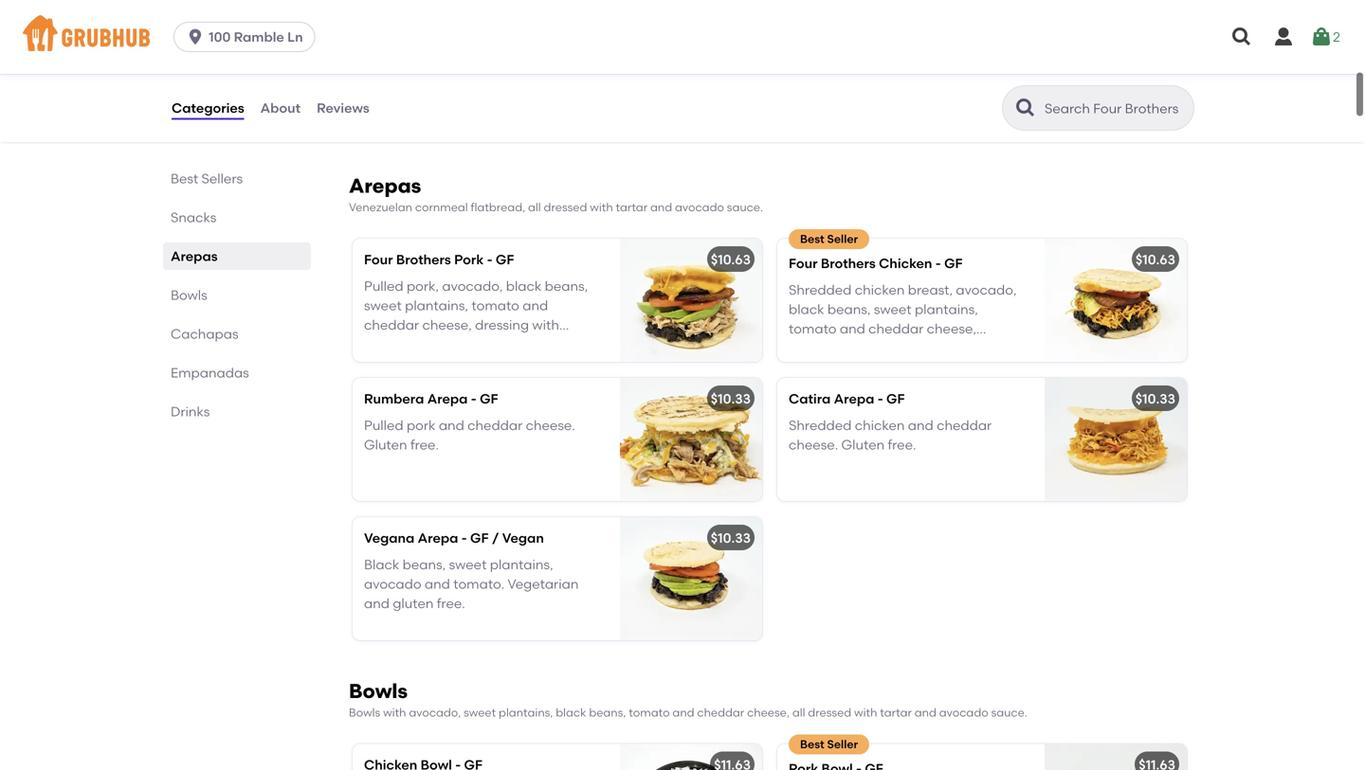 Task type: locate. For each thing, give the bounding box(es) containing it.
cheese, inside bowls bowls with avocado, sweet plantains, black beans, tomato and cheddar cheese, all dressed with tartar and avocado sauce.
[[747, 706, 790, 720]]

0 vertical spatial shredded
[[789, 282, 852, 298]]

with inside arepas venezuelan cornmeal flatbread, all dressed with tartar and avocado sauce.
[[590, 200, 613, 214]]

cheese, inside shredded chicken breast, avocado, black beans, sweet plantains, tomato and cheddar cheese, dressing with avocado sauce and garlic sauce.
[[927, 321, 977, 337]]

vegetarian
[[508, 576, 579, 593]]

1 vertical spatial venezuelan
[[349, 200, 412, 214]]

reviews button
[[316, 74, 370, 142]]

0 vertical spatial tartar
[[616, 200, 648, 214]]

beans, up gluten
[[403, 557, 446, 573]]

cheese. inside shredded chicken and cheddar cheese. gluten free.
[[789, 437, 838, 453]]

- up pulled pork and cheddar cheese. gluten free. at the left bottom
[[471, 391, 477, 407]]

cheese,
[[422, 317, 472, 333], [927, 321, 977, 337], [747, 706, 790, 720]]

about button
[[259, 74, 302, 142]]

2 horizontal spatial svg image
[[1272, 26, 1295, 48]]

0 horizontal spatial four
[[364, 252, 393, 268]]

best inside button
[[800, 738, 825, 752]]

1 vertical spatial best
[[800, 232, 825, 246]]

plantains, inside pulled pork, avocado, black beans, sweet plantains, tomato and cheddar cheese, dressing with avocado sauce and garlic sauce.
[[405, 298, 468, 314]]

gluten inside pulled pork and cheddar cheese. gluten free.
[[364, 437, 407, 453]]

avocado down breast,
[[876, 340, 934, 356]]

free. inside shredded chicken and cheddar cheese. gluten free.
[[888, 437, 916, 453]]

0 vertical spatial best seller
[[800, 232, 858, 246]]

tomato inside bowls bowls with avocado, sweet plantains, black beans, tomato and cheddar cheese, all dressed with tartar and avocado sauce.
[[629, 706, 670, 720]]

2
[[1333, 29, 1341, 45]]

cornmeal
[[415, 200, 468, 214]]

1 gluten from the left
[[364, 437, 407, 453]]

categories
[[172, 100, 244, 116]]

avocado
[[675, 200, 724, 214], [364, 336, 422, 352], [876, 340, 934, 356], [364, 576, 422, 593], [939, 706, 989, 720]]

0 horizontal spatial garlic
[[364, 90, 401, 106]]

1 horizontal spatial dressing
[[789, 340, 843, 356]]

gluten
[[364, 437, 407, 453], [841, 437, 885, 453]]

1 shredded from the top
[[789, 282, 852, 298]]

0 horizontal spatial cheese.
[[526, 418, 575, 434]]

pulled down rumbera
[[364, 418, 404, 434]]

avocado up four brothers pork - gf image
[[675, 200, 724, 214]]

seller for bowls
[[827, 738, 858, 752]]

pulled left the "pork,"
[[364, 278, 404, 295]]

sauce.
[[727, 200, 763, 214], [535, 336, 578, 352], [829, 359, 871, 375], [991, 706, 1028, 720]]

four for four brothers pork - gf
[[364, 252, 393, 268]]

1 horizontal spatial dressed
[[808, 706, 852, 720]]

2 chicken from the top
[[855, 418, 905, 434]]

1 vertical spatial dressing
[[789, 340, 843, 356]]

1 horizontal spatial garlic
[[496, 336, 532, 352]]

1 vertical spatial seller
[[827, 738, 858, 752]]

0 horizontal spatial gluten
[[364, 437, 407, 453]]

pork
[[454, 252, 484, 268]]

cheese, up the chicken bowl - gf image
[[747, 706, 790, 720]]

1 horizontal spatial gluten
[[841, 437, 885, 453]]

brothers for pork,
[[396, 252, 451, 268]]

pulled for pulled pork and cheddar cheese. gluten free.
[[364, 418, 404, 434]]

0 horizontal spatial arepas
[[171, 248, 218, 265]]

0 horizontal spatial all
[[528, 200, 541, 214]]

chicken inside shredded chicken and cheddar cheese. gluten free.
[[855, 418, 905, 434]]

brothers left the chicken
[[821, 255, 876, 272]]

free. down catira arepa - gf
[[888, 437, 916, 453]]

chicken bowl - gf image
[[620, 745, 762, 771]]

$10.33 for pulled pork and cheddar cheese. gluten free.
[[711, 391, 751, 407]]

with inside shredded chicken breast, avocado, black beans, sweet plantains, tomato and cheddar cheese, dressing with avocado sauce and garlic sauce.
[[846, 340, 873, 356]]

cheese. inside pulled pork and cheddar cheese. gluten free.
[[526, 418, 575, 434]]

1 $10.63 from the left
[[711, 252, 751, 268]]

arepas up the cornmeal
[[349, 174, 421, 198]]

best
[[171, 171, 198, 187], [800, 232, 825, 246], [800, 738, 825, 752]]

garlic
[[364, 90, 401, 106], [496, 336, 532, 352], [789, 359, 825, 375]]

1 horizontal spatial arepas
[[349, 174, 421, 198]]

1 horizontal spatial cheese.
[[789, 437, 838, 453]]

bowls
[[171, 287, 207, 303], [349, 680, 408, 704], [349, 706, 380, 720]]

beans, up the chicken bowl - gf image
[[589, 706, 626, 720]]

chicken for sweet
[[855, 282, 905, 298]]

venezuelan inside arepas venezuelan cornmeal flatbread, all dressed with tartar and avocado sauce.
[[349, 200, 412, 214]]

free. for chicken
[[888, 437, 916, 453]]

bowls bowls with avocado, sweet plantains, black beans, tomato and cheddar cheese, all dressed with tartar and avocado sauce.
[[349, 680, 1028, 720]]

0 horizontal spatial tartar
[[616, 200, 648, 214]]

shredded
[[789, 282, 852, 298], [789, 418, 852, 434]]

sellers
[[202, 171, 243, 187]]

0 horizontal spatial cheese,
[[422, 317, 472, 333]]

dressed inside arepas venezuelan cornmeal flatbread, all dressed with tartar and avocado sauce.
[[544, 200, 587, 214]]

1 horizontal spatial brothers
[[821, 255, 876, 272]]

gluten for pulled
[[364, 437, 407, 453]]

avocado inside pulled pork, avocado, black beans, sweet plantains, tomato and cheddar cheese, dressing with avocado sauce and garlic sauce.
[[364, 336, 422, 352]]

arepa right the vegana on the bottom of page
[[418, 530, 458, 546]]

four
[[364, 252, 393, 268], [789, 255, 818, 272]]

tomato up the chicken bowl - gf image
[[629, 706, 670, 720]]

avocado,
[[442, 278, 503, 295], [956, 282, 1017, 298], [409, 706, 461, 720]]

gf left / at the bottom of the page
[[470, 530, 489, 546]]

$10.63
[[711, 252, 751, 268], [1136, 252, 1176, 268]]

garlic inside pulled pork, avocado, black beans, sweet plantains, tomato and cheddar cheese, dressing with avocado sauce and garlic sauce.
[[496, 336, 532, 352]]

plantains,
[[405, 298, 468, 314], [915, 301, 978, 318], [490, 557, 553, 573], [499, 706, 553, 720]]

1 horizontal spatial all
[[792, 706, 805, 720]]

shredded down catira
[[789, 418, 852, 434]]

0 horizontal spatial tomato
[[472, 298, 519, 314]]

arepa right catira
[[834, 391, 875, 407]]

gf up pulled pork and cheddar cheese. gluten free. at the left bottom
[[480, 391, 498, 407]]

gf for catira arepa - gf
[[887, 391, 905, 407]]

0 horizontal spatial black
[[506, 278, 542, 295]]

1 horizontal spatial tartar
[[880, 706, 912, 720]]

black inside pulled pork, avocado, black beans, sweet plantains, tomato and cheddar cheese, dressing with avocado sauce and garlic sauce.
[[506, 278, 542, 295]]

0 vertical spatial chicken
[[855, 282, 905, 298]]

in
[[364, 71, 375, 87]]

gluten
[[393, 596, 434, 612]]

dressing
[[475, 317, 529, 333], [789, 340, 843, 356]]

shredded inside shredded chicken breast, avocado, black beans, sweet plantains, tomato and cheddar cheese, dressing with avocado sauce and garlic sauce.
[[789, 282, 852, 298]]

arepas inside arepas venezuelan cornmeal flatbread, all dressed with tartar and avocado sauce.
[[349, 174, 421, 198]]

$10.33
[[711, 391, 751, 407], [1136, 391, 1176, 407], [711, 530, 751, 546]]

arepas down snacks
[[171, 248, 218, 265]]

beans, down four brothers chicken - gf at top right
[[828, 301, 871, 318]]

cheese, down breast,
[[927, 321, 977, 337]]

sweet
[[364, 298, 402, 314], [874, 301, 912, 318], [449, 557, 487, 573], [464, 706, 496, 720]]

2 vertical spatial bowls
[[349, 706, 380, 720]]

free. down tomato. on the left bottom
[[437, 596, 465, 612]]

sweet inside bowls bowls with avocado, sweet plantains, black beans, tomato and cheddar cheese, all dressed with tartar and avocado sauce.
[[464, 706, 496, 720]]

rumbera
[[364, 391, 424, 407]]

main navigation navigation
[[0, 0, 1365, 74]]

sauce down breast,
[[937, 340, 976, 356]]

gf for vegana arepa - gf / vegan
[[470, 530, 489, 546]]

- up shredded chicken and cheddar cheese. gluten free.
[[878, 391, 883, 407]]

2 horizontal spatial garlic
[[789, 359, 825, 375]]

shredded chicken breast, avocado, black beans, sweet plantains, tomato and cheddar cheese, dressing with avocado sauce and garlic sauce.
[[789, 282, 1017, 375]]

0 vertical spatial garlic
[[364, 90, 401, 106]]

tartar
[[616, 200, 648, 214], [880, 706, 912, 720]]

bowls for bowls bowls with avocado, sweet plantains, black beans, tomato and cheddar cheese, all dressed with tartar and avocado sauce.
[[349, 680, 408, 704]]

chicken
[[855, 282, 905, 298], [855, 418, 905, 434]]

chicken inside shredded chicken breast, avocado, black beans, sweet plantains, tomato and cheddar cheese, dressing with avocado sauce and garlic sauce.
[[855, 282, 905, 298]]

0 horizontal spatial svg image
[[186, 27, 205, 46]]

black inside bowls bowls with avocado, sweet plantains, black beans, tomato and cheddar cheese, all dressed with tartar and avocado sauce.
[[556, 706, 586, 720]]

avocado, inside shredded chicken breast, avocado, black beans, sweet plantains, tomato and cheddar cheese, dressing with avocado sauce and garlic sauce.
[[956, 282, 1017, 298]]

- left / at the bottom of the page
[[461, 530, 467, 546]]

beans, inside shredded chicken breast, avocado, black beans, sweet plantains, tomato and cheddar cheese, dressing with avocado sauce and garlic sauce.
[[828, 301, 871, 318]]

1 chicken from the top
[[855, 282, 905, 298]]

cheese, down the "pork,"
[[422, 317, 472, 333]]

sauce. inside arepas venezuelan cornmeal flatbread, all dressed with tartar and avocado sauce.
[[727, 200, 763, 214]]

- up breast,
[[936, 255, 941, 272]]

dressing down pork
[[475, 317, 529, 333]]

gluten inside shredded chicken and cheddar cheese. gluten free.
[[841, 437, 885, 453]]

cachapas
[[171, 326, 239, 342]]

sweet inside shredded chicken breast, avocado, black beans, sweet plantains, tomato and cheddar cheese, dressing with avocado sauce and garlic sauce.
[[874, 301, 912, 318]]

free. inside pulled pork and cheddar cheese. gluten free.
[[410, 437, 439, 453]]

2 gluten from the left
[[841, 437, 885, 453]]

1 vertical spatial black
[[789, 301, 824, 318]]

and
[[650, 200, 672, 214], [523, 298, 548, 314], [840, 321, 865, 337], [467, 336, 492, 352], [979, 340, 1004, 356], [439, 418, 464, 434], [908, 418, 934, 434], [425, 576, 450, 593], [364, 596, 390, 612], [673, 706, 695, 720], [915, 706, 937, 720]]

0 vertical spatial pulled
[[364, 278, 404, 295]]

dressing up catira
[[789, 340, 843, 356]]

garlic inside venezuelan cheese sticks wrapped in a very thin dough served with garlic sauce on the side.
[[364, 90, 401, 106]]

arepa up pork
[[427, 391, 468, 407]]

shredded for black
[[789, 282, 852, 298]]

all inside arepas venezuelan cornmeal flatbread, all dressed with tartar and avocado sauce.
[[528, 200, 541, 214]]

0 vertical spatial best
[[171, 171, 198, 187]]

1 vertical spatial tartar
[[880, 706, 912, 720]]

2 vertical spatial black
[[556, 706, 586, 720]]

sauce down thin
[[404, 90, 443, 106]]

seller
[[827, 232, 858, 246], [827, 738, 858, 752]]

1 seller from the top
[[827, 232, 858, 246]]

dressed
[[544, 200, 587, 214], [808, 706, 852, 720]]

gluten down catira arepa - gf
[[841, 437, 885, 453]]

1 vertical spatial shredded
[[789, 418, 852, 434]]

0 vertical spatial black
[[506, 278, 542, 295]]

2 horizontal spatial tomato
[[789, 321, 837, 337]]

and inside pulled pork and cheddar cheese. gluten free.
[[439, 418, 464, 434]]

free. down pork
[[410, 437, 439, 453]]

2 pulled from the top
[[364, 418, 404, 434]]

avocado inside bowls bowls with avocado, sweet plantains, black beans, tomato and cheddar cheese, all dressed with tartar and avocado sauce.
[[939, 706, 989, 720]]

venezuelan
[[364, 51, 438, 68], [349, 200, 412, 214]]

cheddar inside bowls bowls with avocado, sweet plantains, black beans, tomato and cheddar cheese, all dressed with tartar and avocado sauce.
[[697, 706, 744, 720]]

tomato.
[[453, 576, 505, 593]]

1 horizontal spatial $10.63
[[1136, 252, 1176, 268]]

shredded inside shredded chicken and cheddar cheese. gluten free.
[[789, 418, 852, 434]]

0 vertical spatial all
[[528, 200, 541, 214]]

avocado inside arepas venezuelan cornmeal flatbread, all dressed with tartar and avocado sauce.
[[675, 200, 724, 214]]

0 vertical spatial cheese.
[[526, 418, 575, 434]]

brothers
[[396, 252, 451, 268], [821, 255, 876, 272]]

0 vertical spatial dressed
[[544, 200, 587, 214]]

black
[[506, 278, 542, 295], [789, 301, 824, 318], [556, 706, 586, 720]]

gf for rumbera arepa - gf
[[480, 391, 498, 407]]

avocado, inside bowls bowls with avocado, sweet plantains, black beans, tomato and cheddar cheese, all dressed with tartar and avocado sauce.
[[409, 706, 461, 720]]

arepa for chicken
[[834, 391, 875, 407]]

beans, inside black beans, sweet plantains, avocado and tomato. vegetarian and gluten free.
[[403, 557, 446, 573]]

gluten down pork
[[364, 437, 407, 453]]

avocado down black
[[364, 576, 422, 593]]

proceed to checkout
[[1135, 496, 1273, 512]]

pulled
[[364, 278, 404, 295], [364, 418, 404, 434]]

1 horizontal spatial black
[[556, 706, 586, 720]]

tomato up catira
[[789, 321, 837, 337]]

checkout
[[1210, 496, 1273, 512]]

dressing inside shredded chicken breast, avocado, black beans, sweet plantains, tomato and cheddar cheese, dressing with avocado sauce and garlic sauce.
[[789, 340, 843, 356]]

sauce. inside pulled pork, avocado, black beans, sweet plantains, tomato and cheddar cheese, dressing with avocado sauce and garlic sauce.
[[535, 336, 578, 352]]

cheese, inside pulled pork, avocado, black beans, sweet plantains, tomato and cheddar cheese, dressing with avocado sauce and garlic sauce.
[[422, 317, 472, 333]]

with
[[539, 71, 566, 87], [590, 200, 613, 214], [532, 317, 559, 333], [846, 340, 873, 356], [383, 706, 406, 720], [854, 706, 877, 720]]

black beans, sweet plantains, avocado and tomato. vegetarian and gluten free.
[[364, 557, 579, 612]]

beans,
[[545, 278, 588, 295], [828, 301, 871, 318], [403, 557, 446, 573], [589, 706, 626, 720]]

avocado, for shredded
[[956, 282, 1017, 298]]

pulled inside pulled pork, avocado, black beans, sweet plantains, tomato and cheddar cheese, dressing with avocado sauce and garlic sauce.
[[364, 278, 404, 295]]

avocado up rumbera
[[364, 336, 422, 352]]

chicken for free.
[[855, 418, 905, 434]]

gf right pork
[[496, 252, 514, 268]]

four brothers pork - gf image
[[620, 239, 762, 362]]

1 horizontal spatial svg image
[[1231, 26, 1253, 48]]

1 pulled from the top
[[364, 278, 404, 295]]

venezuelan up very on the left of the page
[[364, 51, 438, 68]]

0 vertical spatial arepas
[[349, 174, 421, 198]]

arepas
[[349, 174, 421, 198], [171, 248, 218, 265]]

with inside pulled pork, avocado, black beans, sweet plantains, tomato and cheddar cheese, dressing with avocado sauce and garlic sauce.
[[532, 317, 559, 333]]

breast,
[[908, 282, 953, 298]]

0 horizontal spatial brothers
[[396, 252, 451, 268]]

tomato inside pulled pork, avocado, black beans, sweet plantains, tomato and cheddar cheese, dressing with avocado sauce and garlic sauce.
[[472, 298, 519, 314]]

brothers up the "pork,"
[[396, 252, 451, 268]]

gf up shredded chicken and cheddar cheese. gluten free.
[[887, 391, 905, 407]]

0 horizontal spatial dressed
[[544, 200, 587, 214]]

0 vertical spatial seller
[[827, 232, 858, 246]]

tomato inside shredded chicken breast, avocado, black beans, sweet plantains, tomato and cheddar cheese, dressing with avocado sauce and garlic sauce.
[[789, 321, 837, 337]]

1 vertical spatial all
[[792, 706, 805, 720]]

gf
[[496, 252, 514, 268], [944, 255, 963, 272], [480, 391, 498, 407], [887, 391, 905, 407], [470, 530, 489, 546]]

1 vertical spatial best seller
[[800, 738, 858, 752]]

pulled inside pulled pork and cheddar cheese. gluten free.
[[364, 418, 404, 434]]

1 vertical spatial chicken
[[855, 418, 905, 434]]

-
[[487, 252, 493, 268], [936, 255, 941, 272], [471, 391, 477, 407], [878, 391, 883, 407], [461, 530, 467, 546]]

venezuelan left the cornmeal
[[349, 200, 412, 214]]

best seller
[[800, 232, 858, 246], [800, 738, 858, 752]]

cheddar
[[364, 317, 419, 333], [869, 321, 924, 337], [468, 418, 523, 434], [937, 418, 992, 434], [697, 706, 744, 720]]

drinks
[[171, 404, 210, 420]]

0 vertical spatial dressing
[[475, 317, 529, 333]]

with inside venezuelan cheese sticks wrapped in a very thin dough served with garlic sauce on the side.
[[539, 71, 566, 87]]

vegana arepa - gf / vegan image
[[620, 518, 762, 641]]

dressing inside pulled pork, avocado, black beans, sweet plantains, tomato and cheddar cheese, dressing with avocado sauce and garlic sauce.
[[475, 317, 529, 333]]

cheese
[[441, 51, 487, 68]]

sauce inside shredded chicken breast, avocado, black beans, sweet plantains, tomato and cheddar cheese, dressing with avocado sauce and garlic sauce.
[[937, 340, 976, 356]]

0 horizontal spatial $10.63
[[711, 252, 751, 268]]

1 horizontal spatial four
[[789, 255, 818, 272]]

0 vertical spatial tomato
[[472, 298, 519, 314]]

1 horizontal spatial cheese,
[[747, 706, 790, 720]]

0 vertical spatial venezuelan
[[364, 51, 438, 68]]

black inside shredded chicken breast, avocado, black beans, sweet plantains, tomato and cheddar cheese, dressing with avocado sauce and garlic sauce.
[[789, 301, 824, 318]]

svg image
[[1231, 26, 1253, 48], [1272, 26, 1295, 48], [186, 27, 205, 46]]

best seller for arepas
[[800, 232, 858, 246]]

$10.33 for black beans, sweet plantains, avocado and tomato. vegetarian and gluten free.
[[711, 530, 751, 546]]

2 shredded from the top
[[789, 418, 852, 434]]

all inside bowls bowls with avocado, sweet plantains, black beans, tomato and cheddar cheese, all dressed with tartar and avocado sauce.
[[792, 706, 805, 720]]

2 vertical spatial tomato
[[629, 706, 670, 720]]

vegana
[[364, 530, 415, 546]]

1 vertical spatial dressed
[[808, 706, 852, 720]]

tomato
[[472, 298, 519, 314], [789, 321, 837, 337], [629, 706, 670, 720]]

sauce. inside bowls bowls with avocado, sweet plantains, black beans, tomato and cheddar cheese, all dressed with tartar and avocado sauce.
[[991, 706, 1028, 720]]

chicken down four brothers chicken - gf at top right
[[855, 282, 905, 298]]

arepa
[[427, 391, 468, 407], [834, 391, 875, 407], [418, 530, 458, 546]]

shredded down four brothers chicken - gf at top right
[[789, 282, 852, 298]]

pork bowl - gf image
[[1045, 745, 1187, 771]]

sauce up rumbera arepa - gf
[[425, 336, 464, 352]]

2 seller from the top
[[827, 738, 858, 752]]

avocado up best seller button
[[939, 706, 989, 720]]

chicken down catira arepa - gf
[[855, 418, 905, 434]]

1 vertical spatial pulled
[[364, 418, 404, 434]]

2 best seller from the top
[[800, 738, 858, 752]]

best seller inside button
[[800, 738, 858, 752]]

tomato down pork
[[472, 298, 519, 314]]

2 vertical spatial best
[[800, 738, 825, 752]]

dressed inside bowls bowls with avocado, sweet plantains, black beans, tomato and cheddar cheese, all dressed with tartar and avocado sauce.
[[808, 706, 852, 720]]

sauce
[[404, 90, 443, 106], [425, 336, 464, 352], [937, 340, 976, 356]]

2 vertical spatial garlic
[[789, 359, 825, 375]]

seller inside button
[[827, 738, 858, 752]]

1 best seller from the top
[[800, 232, 858, 246]]

empanadas
[[171, 365, 249, 381]]

2 horizontal spatial black
[[789, 301, 824, 318]]

all
[[528, 200, 541, 214], [792, 706, 805, 720]]

pulled pork and cheddar cheese. gluten free.
[[364, 418, 575, 453]]

0 horizontal spatial dressing
[[475, 317, 529, 333]]

pulled pork, avocado, black beans, sweet plantains, tomato and cheddar cheese, dressing with avocado sauce and garlic sauce.
[[364, 278, 588, 352]]

bowls for bowls
[[171, 287, 207, 303]]

1 vertical spatial arepas
[[171, 248, 218, 265]]

free.
[[410, 437, 439, 453], [888, 437, 916, 453], [437, 596, 465, 612]]

svg image
[[1310, 26, 1333, 48]]

2 horizontal spatial cheese,
[[927, 321, 977, 337]]

1 vertical spatial tomato
[[789, 321, 837, 337]]

1 vertical spatial garlic
[[496, 336, 532, 352]]

categories button
[[171, 74, 245, 142]]

1 horizontal spatial tomato
[[629, 706, 670, 720]]

1 vertical spatial cheese.
[[789, 437, 838, 453]]

cheddar inside pulled pork and cheddar cheese. gluten free.
[[468, 418, 523, 434]]

0 vertical spatial bowls
[[171, 287, 207, 303]]

1 vertical spatial bowls
[[349, 680, 408, 704]]

beans, down arepas venezuelan cornmeal flatbread, all dressed with tartar and avocado sauce.
[[545, 278, 588, 295]]



Task type: vqa. For each thing, say whether or not it's contained in the screenshot.
To-
no



Task type: describe. For each thing, give the bounding box(es) containing it.
rumbera arepa - gf
[[364, 391, 498, 407]]

/
[[492, 530, 499, 546]]

proceed to checkout button
[[1077, 487, 1331, 521]]

about
[[260, 100, 301, 116]]

best sellers
[[171, 171, 243, 187]]

black
[[364, 557, 399, 573]]

tomato for shredded
[[789, 321, 837, 337]]

garlic inside shredded chicken breast, avocado, black beans, sweet plantains, tomato and cheddar cheese, dressing with avocado sauce and garlic sauce.
[[789, 359, 825, 375]]

rumbera arepa - gf image
[[620, 378, 762, 501]]

chicken
[[879, 255, 932, 272]]

catira arepa - gf
[[789, 391, 905, 407]]

free. for pork
[[410, 437, 439, 453]]

sticks
[[491, 51, 526, 68]]

venezuelan cheese sticks wrapped in a very thin dough served with garlic sauce on the side.
[[364, 51, 588, 106]]

venezuelan inside venezuelan cheese sticks wrapped in a very thin dough served with garlic sauce on the side.
[[364, 51, 438, 68]]

100 ramble ln button
[[174, 22, 323, 52]]

side.
[[490, 90, 519, 106]]

on
[[446, 90, 462, 106]]

arepas for arepas venezuelan cornmeal flatbread, all dressed with tartar and avocado sauce.
[[349, 174, 421, 198]]

dough
[[448, 71, 490, 87]]

shredded chicken and cheddar cheese. gluten free.
[[789, 418, 992, 453]]

svg image inside 100 ramble ln button
[[186, 27, 205, 46]]

sauce. inside shredded chicken breast, avocado, black beans, sweet plantains, tomato and cheddar cheese, dressing with avocado sauce and garlic sauce.
[[829, 359, 871, 375]]

four for four brothers chicken - gf
[[789, 255, 818, 272]]

cheese, for bowls
[[747, 706, 790, 720]]

arepa for pork
[[427, 391, 468, 407]]

catira
[[789, 391, 831, 407]]

and inside shredded chicken and cheddar cheese. gluten free.
[[908, 418, 934, 434]]

avocado, for bowls
[[409, 706, 461, 720]]

cheese. for pulled pork and cheddar cheese. gluten free.
[[526, 418, 575, 434]]

cheddar inside shredded chicken and cheddar cheese. gluten free.
[[937, 418, 992, 434]]

and inside arepas venezuelan cornmeal flatbread, all dressed with tartar and avocado sauce.
[[650, 200, 672, 214]]

best seller for bowls
[[800, 738, 858, 752]]

ln
[[287, 29, 303, 45]]

cheddar inside shredded chicken breast, avocado, black beans, sweet plantains, tomato and cheddar cheese, dressing with avocado sauce and garlic sauce.
[[869, 321, 924, 337]]

four brothers chicken - gf
[[789, 255, 963, 272]]

ramble
[[234, 29, 284, 45]]

the
[[466, 90, 487, 106]]

- for catira arepa - gf
[[878, 391, 883, 407]]

plantains, inside bowls bowls with avocado, sweet plantains, black beans, tomato and cheddar cheese, all dressed with tartar and avocado sauce.
[[499, 706, 553, 720]]

shredded for cheese.
[[789, 418, 852, 434]]

avocado inside shredded chicken breast, avocado, black beans, sweet plantains, tomato and cheddar cheese, dressing with avocado sauce and garlic sauce.
[[876, 340, 934, 356]]

arepas for arepas
[[171, 248, 218, 265]]

sauce inside pulled pork, avocado, black beans, sweet plantains, tomato and cheddar cheese, dressing with avocado sauce and garlic sauce.
[[425, 336, 464, 352]]

plantains, inside shredded chicken breast, avocado, black beans, sweet plantains, tomato and cheddar cheese, dressing with avocado sauce and garlic sauce.
[[915, 301, 978, 318]]

- right pork
[[487, 252, 493, 268]]

pulled for pulled pork, avocado, black beans, sweet plantains, tomato and cheddar cheese, dressing with avocado sauce and garlic sauce.
[[364, 278, 404, 295]]

best for bowls
[[800, 738, 825, 752]]

cheddar inside pulled pork, avocado, black beans, sweet plantains, tomato and cheddar cheese, dressing with avocado sauce and garlic sauce.
[[364, 317, 419, 333]]

beans, inside pulled pork, avocado, black beans, sweet plantains, tomato and cheddar cheese, dressing with avocado sauce and garlic sauce.
[[545, 278, 588, 295]]

pork,
[[407, 278, 439, 295]]

arepas venezuelan cornmeal flatbread, all dressed with tartar and avocado sauce.
[[349, 174, 763, 214]]

sweet inside black beans, sweet plantains, avocado and tomato. vegetarian and gluten free.
[[449, 557, 487, 573]]

catira arepa - gf image
[[1045, 378, 1187, 501]]

100
[[209, 29, 231, 45]]

- for rumbera arepa - gf
[[471, 391, 477, 407]]

plantains, inside black beans, sweet plantains, avocado and tomato. vegetarian and gluten free.
[[490, 557, 553, 573]]

tartar inside bowls bowls with avocado, sweet plantains, black beans, tomato and cheddar cheese, all dressed with tartar and avocado sauce.
[[880, 706, 912, 720]]

beans, inside bowls bowls with avocado, sweet plantains, black beans, tomato and cheddar cheese, all dressed with tartar and avocado sauce.
[[589, 706, 626, 720]]

gluten for shredded
[[841, 437, 885, 453]]

avocado inside black beans, sweet plantains, avocado and tomato. vegetarian and gluten free.
[[364, 576, 422, 593]]

reviews
[[317, 100, 370, 116]]

tomato for bowls
[[629, 706, 670, 720]]

cheese, for shredded
[[927, 321, 977, 337]]

cheese. for shredded chicken and cheddar cheese. gluten free.
[[789, 437, 838, 453]]

gf up breast,
[[944, 255, 963, 272]]

2 button
[[1310, 20, 1341, 54]]

four brothers pork - gf
[[364, 252, 514, 268]]

proceed
[[1135, 496, 1190, 512]]

to
[[1193, 496, 1207, 512]]

avocado, inside pulled pork, avocado, black beans, sweet plantains, tomato and cheddar cheese, dressing with avocado sauce and garlic sauce.
[[442, 278, 503, 295]]

$10.33 for shredded chicken and cheddar cheese. gluten free.
[[1136, 391, 1176, 407]]

wrapped
[[529, 51, 588, 68]]

pork
[[407, 418, 436, 434]]

vegan
[[502, 530, 544, 546]]

a
[[379, 71, 387, 87]]

tequenos (5 pcs) image
[[620, 12, 762, 135]]

served
[[493, 71, 536, 87]]

thin
[[420, 71, 445, 87]]

snacks
[[171, 210, 216, 226]]

seller for arepas
[[827, 232, 858, 246]]

Search Four Brothers search field
[[1043, 100, 1188, 118]]

best seller button
[[777, 735, 1187, 771]]

sweet inside pulled pork, avocado, black beans, sweet plantains, tomato and cheddar cheese, dressing with avocado sauce and garlic sauce.
[[364, 298, 402, 314]]

very
[[390, 71, 417, 87]]

search icon image
[[1014, 97, 1037, 119]]

100 ramble ln
[[209, 29, 303, 45]]

- for vegana arepa - gf / vegan
[[461, 530, 467, 546]]

best for arepas
[[800, 232, 825, 246]]

vegana arepa - gf / vegan
[[364, 530, 544, 546]]

free. inside black beans, sweet plantains, avocado and tomato. vegetarian and gluten free.
[[437, 596, 465, 612]]

2 $10.63 from the left
[[1136, 252, 1176, 268]]

four brothers chicken - gf image
[[1045, 239, 1187, 362]]

sauce inside venezuelan cheese sticks wrapped in a very thin dough served with garlic sauce on the side.
[[404, 90, 443, 106]]

tartar inside arepas venezuelan cornmeal flatbread, all dressed with tartar and avocado sauce.
[[616, 200, 648, 214]]

brothers for chicken
[[821, 255, 876, 272]]

venezuelan cheese sticks wrapped in a very thin dough served with garlic sauce on the side. button
[[353, 12, 762, 135]]

flatbread,
[[471, 200, 525, 214]]

arepa for beans,
[[418, 530, 458, 546]]



